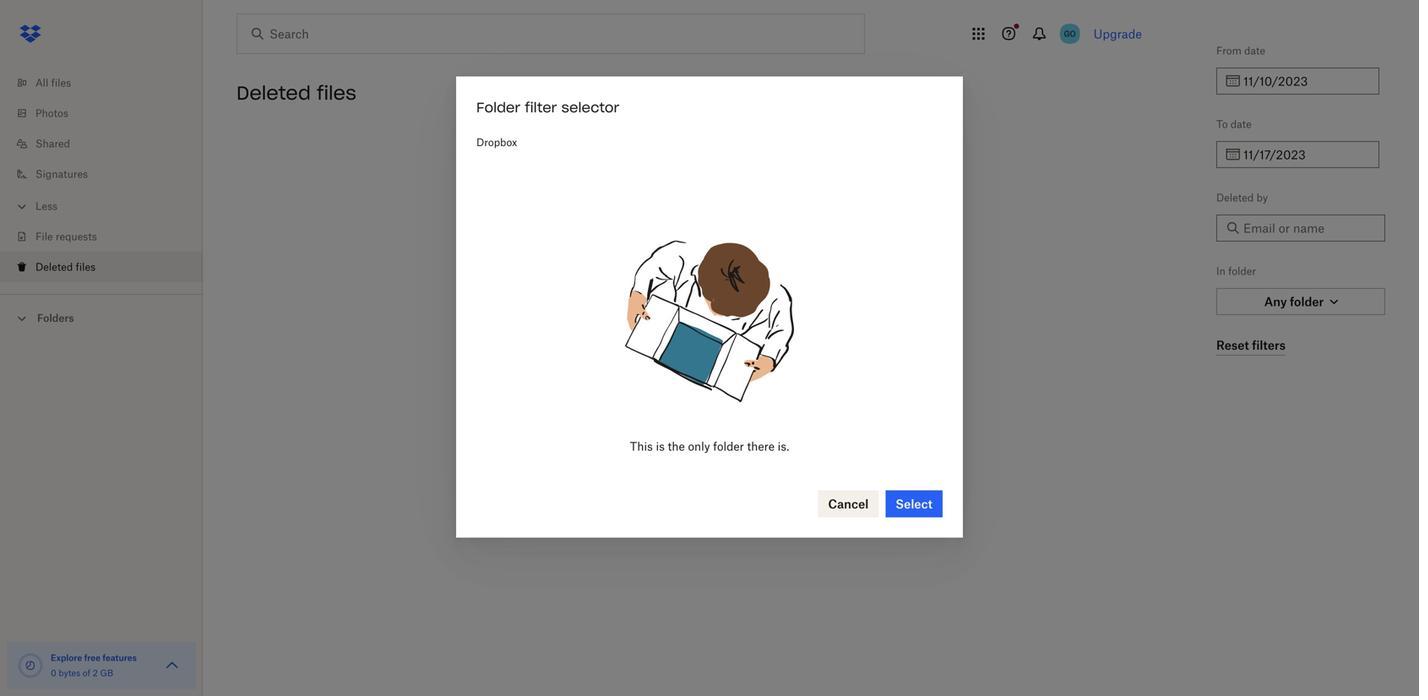 Task type: vqa. For each thing, say whether or not it's contained in the screenshot.
Shared link at left top
yes



Task type: describe. For each thing, give the bounding box(es) containing it.
upgrade link
[[1094, 27, 1143, 41]]

folders
[[37, 312, 74, 325]]

folder filter selector dialog
[[456, 76, 963, 538]]

select
[[896, 497, 933, 511]]

2
[[93, 668, 98, 679]]

file
[[35, 230, 53, 243]]

this is the only folder there is.
[[630, 439, 790, 453]]

2 horizontal spatial deleted
[[1217, 191, 1254, 204]]

shared
[[35, 137, 70, 150]]

found.
[[655, 472, 695, 489]]

of
[[83, 668, 90, 679]]

deleted inside list item
[[35, 261, 73, 273]]

upgrade
[[1094, 27, 1143, 41]]

free
[[84, 653, 101, 663]]

signatures
[[35, 168, 88, 180]]

folders button
[[0, 305, 203, 330]]

quota usage element
[[17, 652, 44, 679]]

folder inside dialog
[[714, 439, 744, 453]]

filter
[[525, 99, 557, 116]]

in
[[1217, 265, 1226, 278]]

deleted files list item
[[0, 252, 203, 282]]

1 horizontal spatial deleted files
[[237, 81, 356, 105]]

deleted files inside list item
[[35, 261, 96, 273]]

adjusting
[[723, 472, 783, 489]]

folder filter selector
[[477, 99, 620, 116]]

select button
[[886, 490, 943, 518]]

photos
[[35, 107, 68, 120]]

this
[[630, 439, 653, 453]]

folder
[[477, 99, 521, 116]]

deleted files link
[[14, 252, 203, 282]]

dropbox
[[477, 136, 517, 149]]

is.
[[778, 439, 790, 453]]

by
[[1257, 191, 1269, 204]]

to date
[[1217, 118, 1252, 131]]

files inside list item
[[76, 261, 96, 273]]

from
[[1217, 44, 1242, 57]]



Task type: locate. For each thing, give the bounding box(es) containing it.
file requests link
[[14, 221, 203, 252]]

all files link
[[14, 68, 203, 98]]

0 vertical spatial deleted files
[[237, 81, 356, 105]]

deleted
[[237, 81, 311, 105], [1217, 191, 1254, 204], [35, 261, 73, 273]]

there
[[747, 439, 775, 453]]

deleted
[[574, 472, 621, 489]]

the
[[668, 439, 685, 453]]

only
[[688, 439, 710, 453]]

date right to
[[1231, 118, 1252, 131]]

requests
[[56, 230, 97, 243]]

0 vertical spatial folder
[[1229, 265, 1257, 278]]

selector
[[562, 99, 620, 116]]

cancel
[[829, 497, 869, 511]]

shared link
[[14, 128, 203, 159]]

bytes
[[59, 668, 80, 679]]

0 horizontal spatial deleted files
[[35, 261, 96, 273]]

1 horizontal spatial folder
[[1229, 265, 1257, 278]]

1 vertical spatial folder
[[714, 439, 744, 453]]

folder
[[1229, 265, 1257, 278], [714, 439, 744, 453]]

less image
[[14, 198, 30, 215]]

1 vertical spatial date
[[1231, 118, 1252, 131]]

To date text field
[[1244, 145, 1370, 164]]

gb
[[100, 668, 113, 679]]

deleted by
[[1217, 191, 1269, 204]]

1 vertical spatial deleted files
[[35, 261, 96, 273]]

0
[[51, 668, 56, 679]]

no
[[552, 472, 570, 489]]

signatures link
[[14, 159, 203, 189]]

file requests
[[35, 230, 97, 243]]

your
[[786, 472, 814, 489]]

to
[[1217, 118, 1228, 131]]

cancel button
[[818, 490, 879, 518]]

filters
[[818, 472, 855, 489]]

date
[[1245, 44, 1266, 57], [1231, 118, 1252, 131]]

date right from
[[1245, 44, 1266, 57]]

less
[[35, 200, 57, 213]]

0 horizontal spatial deleted
[[35, 261, 73, 273]]

is
[[656, 439, 665, 453]]

dropbox image
[[14, 17, 47, 51]]

1 vertical spatial deleted
[[1217, 191, 1254, 204]]

0 horizontal spatial folder
[[714, 439, 744, 453]]

1 horizontal spatial deleted
[[237, 81, 311, 105]]

all
[[35, 76, 48, 89]]

photos link
[[14, 98, 203, 128]]

deleted files
[[237, 81, 356, 105], [35, 261, 96, 273]]

0 vertical spatial deleted
[[237, 81, 311, 105]]

list
[[0, 57, 203, 294]]

no deleted files found. try adjusting your filters
[[552, 472, 855, 489]]

all files
[[35, 76, 71, 89]]

from date
[[1217, 44, 1266, 57]]

explore free features 0 bytes of 2 gb
[[51, 653, 137, 679]]

explore
[[51, 653, 82, 663]]

date for to date
[[1231, 118, 1252, 131]]

files
[[51, 76, 71, 89], [317, 81, 356, 105], [76, 261, 96, 273], [625, 472, 651, 489]]

features
[[103, 653, 137, 663]]

From date text field
[[1244, 72, 1370, 90]]

date for from date
[[1245, 44, 1266, 57]]

folder right the only
[[714, 439, 744, 453]]

list containing all files
[[0, 57, 203, 294]]

2 vertical spatial deleted
[[35, 261, 73, 273]]

try
[[699, 472, 719, 489]]

0 vertical spatial date
[[1245, 44, 1266, 57]]

folder right the in
[[1229, 265, 1257, 278]]

in folder
[[1217, 265, 1257, 278]]



